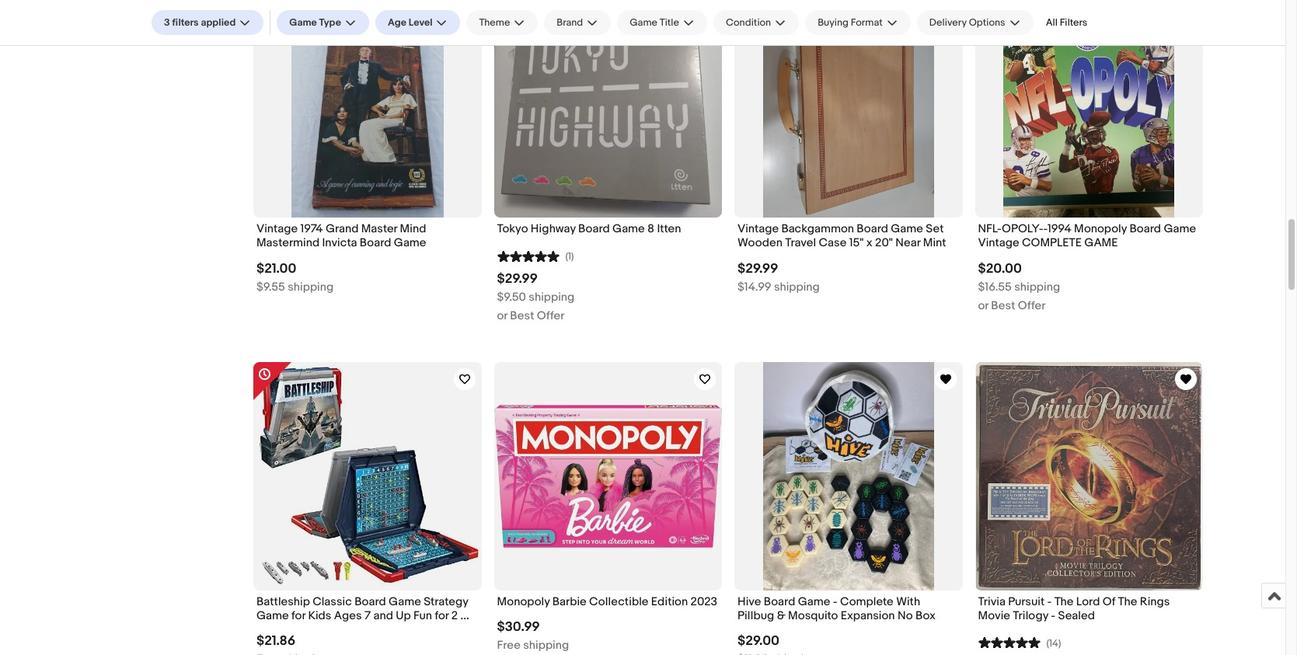 Task type: locate. For each thing, give the bounding box(es) containing it.
1 horizontal spatial $29.99
[[738, 261, 779, 277]]

board inside the hive board game - complete with pillbug & mosquito expansion no box
[[764, 595, 796, 610]]

3 filters applied
[[164, 16, 236, 29]]

vintage left "travel"
[[738, 222, 779, 237]]

shipping down $21.00
[[288, 280, 334, 294]]

shipping right $14.99 in the right top of the page
[[774, 280, 820, 294]]

2 horizontal spatial vintage
[[979, 236, 1020, 251]]

-
[[1044, 222, 1048, 237], [833, 595, 838, 610], [1048, 595, 1052, 610], [1052, 609, 1056, 624]]

monopoly up $30.99
[[497, 595, 550, 610]]

offer inside $20.00 $16.55 shipping or best offer
[[1019, 298, 1046, 313]]

8
[[648, 222, 655, 237]]

hive
[[738, 595, 762, 610]]

pursuit
[[1009, 595, 1045, 610]]

0 horizontal spatial or
[[497, 309, 508, 324]]

or down $16.55
[[979, 298, 989, 313]]

tokyo highway board game 8 itten image
[[494, 0, 722, 218]]

filters
[[172, 16, 199, 29]]

1 horizontal spatial 5 out of 5 stars image
[[979, 636, 1041, 650]]

monopoly right the 1994
[[1075, 222, 1128, 237]]

or
[[979, 298, 989, 313], [497, 309, 508, 324]]

$16.55
[[979, 280, 1012, 294]]

0 horizontal spatial 5 out of 5 stars image
[[497, 248, 560, 263]]

board
[[579, 222, 610, 237], [857, 222, 889, 237], [1130, 222, 1162, 237], [360, 236, 392, 251], [355, 595, 386, 610], [764, 595, 796, 610]]

0 horizontal spatial vintage
[[257, 222, 298, 237]]

nfl-opoly--1994 monopoly board game vintage complete game
[[979, 222, 1197, 251]]

$30.99
[[497, 620, 540, 635]]

the right of
[[1119, 595, 1138, 610]]

type
[[319, 16, 341, 29]]

shipping for $29.99
[[774, 280, 820, 294]]

for left 2
[[435, 609, 449, 624]]

buying format
[[818, 16, 883, 29]]

1 horizontal spatial monopoly
[[1075, 222, 1128, 237]]

best
[[992, 298, 1016, 313], [510, 309, 535, 324]]

20"
[[876, 236, 893, 251]]

vintage inside vintage 1974 grand master mind mastermind invicta board game
[[257, 222, 298, 237]]

5 out of 5 stars image down movie
[[979, 636, 1041, 650]]

classic
[[313, 595, 352, 610]]

$29.99 for $29.99 $9.50 shipping or best offer
[[497, 272, 538, 287]]

vintage 1974 grand master mind mastermind invicta board game image
[[291, 0, 444, 218]]

5 out of 5 stars image down tokyo
[[497, 248, 560, 263]]

or inside $20.00 $16.55 shipping or best offer
[[979, 298, 989, 313]]

shipping inside $21.00 $9.55 shipping
[[288, 280, 334, 294]]

offer inside $29.99 $9.50 shipping or best offer
[[537, 309, 565, 324]]

tap to watch item - tokyo highway board game 8 itten image
[[694, 0, 716, 18]]

$29.00
[[738, 634, 780, 650]]

trivia
[[979, 595, 1006, 610]]

shipping inside $30.99 free shipping
[[524, 639, 569, 653]]

1 vertical spatial 5 out of 5 stars image
[[979, 636, 1041, 650]]

vintage left 1974
[[257, 222, 298, 237]]

game inside the hive board game - complete with pillbug & mosquito expansion no box
[[798, 595, 831, 610]]

2 for from the left
[[435, 609, 449, 624]]

1 the from the left
[[1055, 595, 1074, 610]]

1 horizontal spatial for
[[435, 609, 449, 624]]

hive board game - complete with pillbug & mosquito expansion no box image
[[763, 363, 935, 591]]

0 vertical spatial monopoly
[[1075, 222, 1128, 237]]

1 horizontal spatial best
[[992, 298, 1016, 313]]

shipping down $20.00
[[1015, 280, 1061, 294]]

1 horizontal spatial or
[[979, 298, 989, 313]]

monopoly barbie collectible edition 2023 link
[[497, 595, 719, 614]]

theme
[[479, 16, 510, 29]]

1 vertical spatial monopoly
[[497, 595, 550, 610]]

itten
[[657, 222, 682, 237]]

trivia pursuit - the lord of the rings movie trilogy - sealed image
[[977, 363, 1203, 591]]

15"
[[850, 236, 864, 251]]

ages
[[334, 609, 362, 624]]

shipping down $30.99
[[524, 639, 569, 653]]

$14.99
[[738, 280, 772, 294]]

shipping inside $29.99 $9.50 shipping or best offer
[[529, 290, 575, 305]]

lord
[[1077, 595, 1101, 610]]

2
[[452, 609, 458, 624]]

offer down "(1)" link
[[537, 309, 565, 324]]

format
[[851, 16, 883, 29]]

travel
[[786, 236, 817, 251]]

monopoly
[[1075, 222, 1128, 237], [497, 595, 550, 610]]

age level button
[[376, 10, 461, 35]]

vintage 1974 grand master mind mastermind invicta board game
[[257, 222, 427, 251]]

1 horizontal spatial offer
[[1019, 298, 1046, 313]]

vintage up $20.00
[[979, 236, 1020, 251]]

game inside vintage 1974 grand master mind mastermind invicta board game
[[394, 236, 427, 251]]

game inside game type dropdown button
[[290, 16, 317, 29]]

game inside tokyo highway board game 8 itten link
[[613, 222, 645, 237]]

5 out of 5 stars image for pursuit
[[979, 636, 1041, 650]]

0 horizontal spatial $29.99
[[497, 272, 538, 287]]

or down $9.50
[[497, 309, 508, 324]]

$29.99 for $29.99 $14.99 shipping
[[738, 261, 779, 277]]

0 horizontal spatial offer
[[537, 309, 565, 324]]

case
[[819, 236, 847, 251]]

mint
[[924, 236, 947, 251]]

or inside $29.99 $9.50 shipping or best offer
[[497, 309, 508, 324]]

monopoly inside nfl-opoly--1994 monopoly board game vintage complete game
[[1075, 222, 1128, 237]]

box
[[916, 609, 936, 624]]

offer for $20.00
[[1019, 298, 1046, 313]]

mind
[[400, 222, 426, 237]]

$21.00
[[257, 261, 297, 277]]

the left lord
[[1055, 595, 1074, 610]]

1 horizontal spatial vintage
[[738, 222, 779, 237]]

vintage inside the vintage backgammon board game set wooden travel case 15" x 20" near mint
[[738, 222, 779, 237]]

shipping inside "$29.99 $14.99 shipping"
[[774, 280, 820, 294]]

delivery options
[[930, 16, 1006, 29]]

game
[[290, 16, 317, 29], [630, 16, 658, 29], [613, 222, 645, 237], [891, 222, 924, 237], [1164, 222, 1197, 237], [394, 236, 427, 251], [389, 595, 421, 610], [798, 595, 831, 610], [257, 609, 289, 624]]

$29.99 inside "$29.99 $14.99 shipping"
[[738, 261, 779, 277]]

nfl-opoly--1994 monopoly board game vintage complete game image
[[1004, 0, 1175, 218]]

game inside nfl-opoly--1994 monopoly board game vintage complete game
[[1164, 222, 1197, 237]]

best inside $29.99 $9.50 shipping or best offer
[[510, 309, 535, 324]]

board inside vintage 1974 grand master mind mastermind invicta board game
[[360, 236, 392, 251]]

best inside $20.00 $16.55 shipping or best offer
[[992, 298, 1016, 313]]

offer down $20.00
[[1019, 298, 1046, 313]]

(1)
[[566, 251, 574, 263]]

for
[[292, 609, 306, 624], [435, 609, 449, 624]]

5 out of 5 stars image
[[497, 248, 560, 263], [979, 636, 1041, 650]]

$29.99
[[738, 261, 779, 277], [497, 272, 538, 287]]

for left kids
[[292, 609, 306, 624]]

shipping for $21.00
[[288, 280, 334, 294]]

best down $9.50
[[510, 309, 535, 324]]

$21.00 $9.55 shipping
[[257, 261, 334, 294]]

nfl-
[[979, 222, 1002, 237]]

game title
[[630, 16, 680, 29]]

- inside the hive board game - complete with pillbug & mosquito expansion no box
[[833, 595, 838, 610]]

0 horizontal spatial for
[[292, 609, 306, 624]]

best down $16.55
[[992, 298, 1016, 313]]

0 horizontal spatial best
[[510, 309, 535, 324]]

$9.50
[[497, 290, 526, 305]]

complete
[[841, 595, 894, 610]]

$29.99 up $14.99 in the right top of the page
[[738, 261, 779, 277]]

tokyo
[[497, 222, 528, 237]]

0 vertical spatial 5 out of 5 stars image
[[497, 248, 560, 263]]

game inside game title "dropdown button"
[[630, 16, 658, 29]]

1 horizontal spatial the
[[1119, 595, 1138, 610]]

$29.99 inside $29.99 $9.50 shipping or best offer
[[497, 272, 538, 287]]

shipping right $9.50
[[529, 290, 575, 305]]

game type
[[290, 16, 341, 29]]

game title button
[[618, 10, 708, 35]]

0 horizontal spatial the
[[1055, 595, 1074, 610]]

5 out of 5 stars image for highway
[[497, 248, 560, 263]]

1994
[[1048, 222, 1072, 237]]

or for $29.99
[[497, 309, 508, 324]]

(14) link
[[979, 636, 1062, 650]]

$29.99 up $9.50
[[497, 272, 538, 287]]

strategy
[[424, 595, 469, 610]]

theme button
[[467, 10, 538, 35]]



Task type: describe. For each thing, give the bounding box(es) containing it.
$30.99 free shipping
[[497, 620, 569, 653]]

game type button
[[277, 10, 369, 35]]

7
[[365, 609, 371, 624]]

grand
[[326, 222, 359, 237]]

of
[[1103, 595, 1116, 610]]

all filters button
[[1040, 10, 1094, 35]]

vintage for $21.00
[[257, 222, 298, 237]]

vintage 1974 grand master mind mastermind invicta board game link
[[257, 222, 479, 255]]

wooden
[[738, 236, 783, 251]]

(1) link
[[497, 248, 574, 263]]

mosquito
[[789, 609, 839, 624]]

kids
[[308, 609, 332, 624]]

$29.99 $9.50 shipping or best offer
[[497, 272, 575, 324]]

filters
[[1060, 16, 1088, 29]]

pillbug
[[738, 609, 775, 624]]

trivia pursuit - the lord of the rings movie trilogy - sealed
[[979, 595, 1171, 624]]

set
[[926, 222, 944, 237]]

3
[[164, 16, 170, 29]]

up
[[396, 609, 411, 624]]

or for $20.00
[[979, 298, 989, 313]]

monopoly barbie collectible edition 2023 image
[[494, 405, 722, 549]]

no
[[898, 609, 913, 624]]

title
[[660, 16, 680, 29]]

battleship
[[257, 595, 310, 610]]

delivery
[[930, 16, 967, 29]]

&
[[777, 609, 786, 624]]

vintage backgammon board game set wooden travel case 15" x 20" near mint
[[738, 222, 947, 251]]

$29.99 $14.99 shipping
[[738, 261, 820, 294]]

vintage backgammon board game set wooden travel case 15" x 20" near mint image
[[763, 0, 935, 218]]

complete
[[1023, 236, 1082, 251]]

buying
[[818, 16, 849, 29]]

tap to watch item - vintage 1974 grand master mind mastermind invicta board game image
[[454, 0, 476, 18]]

3 filters applied button
[[152, 10, 264, 35]]

battleship classic board game strategy game for kids ages 7 and up fun for 2 ... image
[[254, 363, 482, 591]]

brand button
[[545, 10, 611, 35]]

mastermind
[[257, 236, 320, 251]]

level
[[409, 16, 433, 29]]

backgammon
[[782, 222, 855, 237]]

shipping for $30.99
[[524, 639, 569, 653]]

offer for $29.99
[[537, 309, 565, 324]]

opoly-
[[1002, 222, 1044, 237]]

buying format button
[[806, 10, 911, 35]]

battleship classic board game strategy game for kids ages 7 and up fun for 2 ...
[[257, 595, 470, 624]]

delivery options button
[[917, 10, 1034, 35]]

all
[[1046, 16, 1058, 29]]

collectible
[[590, 595, 649, 610]]

and
[[374, 609, 393, 624]]

options
[[969, 16, 1006, 29]]

age
[[388, 16, 407, 29]]

battleship classic board game strategy game for kids ages 7 and up fun for 2 ... link
[[257, 595, 479, 628]]

shipping inside $20.00 $16.55 shipping or best offer
[[1015, 280, 1061, 294]]

rings
[[1141, 595, 1171, 610]]

game inside the vintage backgammon board game set wooden travel case 15" x 20" near mint
[[891, 222, 924, 237]]

2 the from the left
[[1119, 595, 1138, 610]]

vintage backgammon board game set wooden travel case 15" x 20" near mint link
[[738, 222, 960, 255]]

nfl-opoly--1994 monopoly board game vintage complete game link
[[979, 222, 1201, 255]]

...
[[461, 609, 470, 624]]

all filters
[[1046, 16, 1088, 29]]

brand
[[557, 16, 583, 29]]

1974
[[300, 222, 323, 237]]

trilogy
[[1013, 609, 1049, 624]]

fun
[[414, 609, 432, 624]]

condition
[[726, 16, 772, 29]]

- inside nfl-opoly--1994 monopoly board game vintage complete game
[[1044, 222, 1048, 237]]

highway
[[531, 222, 576, 237]]

1 for from the left
[[292, 609, 306, 624]]

vintage for $29.99
[[738, 222, 779, 237]]

trivia pursuit - the lord of the rings movie trilogy - sealed link
[[979, 595, 1201, 628]]

hive board game - complete with pillbug & mosquito expansion no box
[[738, 595, 936, 624]]

x
[[867, 236, 873, 251]]

movie
[[979, 609, 1011, 624]]

best for $20.00
[[992, 298, 1016, 313]]

master
[[361, 222, 398, 237]]

(14)
[[1047, 638, 1062, 650]]

invicta
[[322, 236, 357, 251]]

vintage inside nfl-opoly--1994 monopoly board game vintage complete game
[[979, 236, 1020, 251]]

edition
[[652, 595, 688, 610]]

hive board game - complete with pillbug & mosquito expansion no box link
[[738, 595, 960, 628]]

condition button
[[714, 10, 800, 35]]

$20.00 $16.55 shipping or best offer
[[979, 261, 1061, 313]]

barbie
[[553, 595, 587, 610]]

board inside battleship classic board game strategy game for kids ages 7 and up fun for 2 ...
[[355, 595, 386, 610]]

age level
[[388, 16, 433, 29]]

tokyo highway board game 8 itten
[[497, 222, 682, 237]]

$21.86
[[257, 634, 296, 650]]

best for $29.99
[[510, 309, 535, 324]]

board inside nfl-opoly--1994 monopoly board game vintage complete game
[[1130, 222, 1162, 237]]

$9.55
[[257, 280, 285, 294]]

tokyo highway board game 8 itten link
[[497, 222, 719, 241]]

game
[[1085, 236, 1119, 251]]

board inside the vintage backgammon board game set wooden travel case 15" x 20" near mint
[[857, 222, 889, 237]]

sealed
[[1059, 609, 1096, 624]]

2023
[[691, 595, 718, 610]]

tap to watch item - vintage backgammon board game set wooden travel case 15" x 20" near mint image
[[935, 0, 957, 18]]

0 horizontal spatial monopoly
[[497, 595, 550, 610]]

free
[[497, 639, 521, 653]]



Task type: vqa. For each thing, say whether or not it's contained in the screenshot.
second 32 from the right
no



